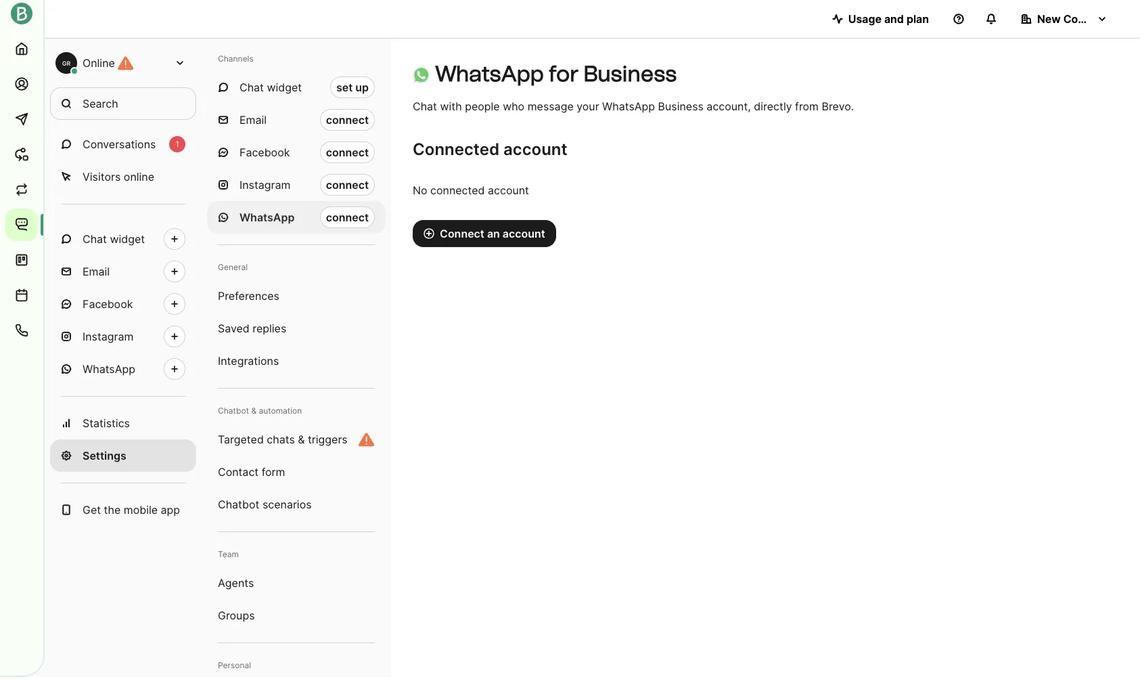 Task type: describe. For each thing, give the bounding box(es) containing it.
statistics link
[[50, 407, 196, 439]]

chats
[[267, 433, 295, 446]]

preferences
[[218, 289, 280, 303]]

integrations
[[218, 354, 279, 368]]

chatbot & automation
[[218, 406, 302, 416]]

channels
[[218, 53, 254, 64]]

brevo.
[[822, 100, 855, 113]]

and
[[885, 12, 904, 26]]

get
[[83, 503, 101, 517]]

facebook link
[[50, 288, 196, 320]]

saved
[[218, 322, 250, 335]]

settings
[[83, 449, 126, 462]]

whatsapp up people
[[435, 61, 544, 87]]

settings link
[[50, 439, 196, 472]]

contact form link
[[207, 456, 386, 488]]

whatsapp image
[[413, 66, 430, 83]]

triggers
[[308, 433, 348, 446]]

visitors
[[83, 170, 121, 183]]

targeted chats & triggers
[[218, 433, 348, 446]]

connect for email
[[326, 113, 369, 127]]

saved replies link
[[207, 312, 386, 345]]

0 horizontal spatial email
[[83, 265, 110, 278]]

up
[[356, 81, 369, 94]]

chatbot scenarios link
[[207, 488, 386, 521]]

chat widget inside 'link'
[[83, 232, 145, 246]]

set
[[336, 81, 353, 94]]

directly
[[754, 100, 793, 113]]

online
[[83, 56, 115, 70]]

chatbot for chatbot & automation
[[218, 406, 249, 416]]

whatsapp for business
[[435, 61, 677, 87]]

chatbot scenarios
[[218, 498, 312, 511]]

chat widget link
[[50, 223, 196, 255]]

contact
[[218, 465, 259, 479]]

search
[[83, 97, 118, 110]]

1 vertical spatial instagram
[[83, 330, 134, 343]]

plan
[[907, 12, 930, 26]]

connect for instagram
[[326, 178, 369, 192]]

conversations
[[83, 137, 156, 151]]

preferences link
[[207, 280, 386, 312]]

with
[[440, 100, 462, 113]]

contact form
[[218, 465, 285, 479]]

chat for set up
[[240, 81, 264, 94]]

agents
[[218, 576, 254, 590]]

personal
[[218, 660, 251, 670]]

1 horizontal spatial &
[[298, 433, 305, 446]]

for
[[549, 61, 579, 87]]

replies
[[253, 322, 287, 335]]

instagram link
[[50, 320, 196, 353]]

chat inside 'link'
[[83, 232, 107, 246]]

from
[[796, 100, 819, 113]]

1 horizontal spatial facebook
[[240, 146, 290, 159]]

usage and plan button
[[822, 5, 940, 32]]

set up
[[336, 81, 369, 94]]



Task type: locate. For each thing, give the bounding box(es) containing it.
facebook
[[240, 146, 290, 159], [83, 297, 133, 311]]

0 vertical spatial business
[[584, 61, 677, 87]]

connect an account button
[[413, 220, 556, 247]]

chat up email link
[[83, 232, 107, 246]]

saved replies
[[218, 322, 287, 335]]

whatsapp up general
[[240, 211, 295, 224]]

groups link
[[207, 599, 386, 632]]

3 connect from the top
[[326, 178, 369, 192]]

visitors online
[[83, 170, 154, 183]]

1 horizontal spatial widget
[[267, 81, 302, 94]]

0 horizontal spatial chat
[[83, 232, 107, 246]]

widget up email link
[[110, 232, 145, 246]]

2 chatbot from the top
[[218, 498, 260, 511]]

1
[[175, 139, 179, 149]]

whatsapp link
[[50, 353, 196, 385]]

no connected account
[[413, 183, 529, 197]]

account for no connected account
[[488, 183, 529, 197]]

& right chats
[[298, 433, 305, 446]]

connected
[[413, 139, 500, 159]]

0 vertical spatial facebook
[[240, 146, 290, 159]]

1 vertical spatial facebook
[[83, 297, 133, 311]]

chat widget up email link
[[83, 232, 145, 246]]

connect for facebook
[[326, 146, 369, 159]]

who
[[503, 100, 525, 113]]

& left automation at the left of page
[[251, 406, 257, 416]]

1 vertical spatial chat widget
[[83, 232, 145, 246]]

1 vertical spatial account
[[488, 183, 529, 197]]

an
[[487, 227, 500, 240]]

chat for connected account
[[413, 100, 437, 113]]

0 vertical spatial chatbot
[[218, 406, 249, 416]]

app
[[161, 503, 180, 517]]

0 vertical spatial account
[[504, 139, 568, 159]]

usage and plan
[[849, 12, 930, 26]]

1 connect from the top
[[326, 113, 369, 127]]

chat
[[240, 81, 264, 94], [413, 100, 437, 113], [83, 232, 107, 246]]

form
[[262, 465, 285, 479]]

business left the account,
[[658, 100, 704, 113]]

whatsapp down instagram link
[[83, 362, 135, 376]]

account inside button
[[503, 227, 546, 240]]

2 vertical spatial chat
[[83, 232, 107, 246]]

automation
[[259, 406, 302, 416]]

people
[[465, 100, 500, 113]]

get the mobile app link
[[50, 494, 196, 526]]

0 vertical spatial widget
[[267, 81, 302, 94]]

chat left 'with'
[[413, 100, 437, 113]]

4 connect from the top
[[326, 211, 369, 224]]

2 horizontal spatial chat
[[413, 100, 437, 113]]

chatbot
[[218, 406, 249, 416], [218, 498, 260, 511]]

chatbot inside chatbot scenarios link
[[218, 498, 260, 511]]

whatsapp right your
[[603, 100, 655, 113]]

chatbot down contact
[[218, 498, 260, 511]]

0 vertical spatial chat widget
[[240, 81, 302, 94]]

gr
[[62, 59, 71, 67]]

1 vertical spatial chatbot
[[218, 498, 260, 511]]

new company
[[1038, 12, 1114, 26]]

search link
[[50, 87, 196, 120]]

groups
[[218, 609, 255, 622]]

business
[[584, 61, 677, 87], [658, 100, 704, 113]]

1 horizontal spatial email
[[240, 113, 267, 127]]

email link
[[50, 255, 196, 288]]

0 vertical spatial chat
[[240, 81, 264, 94]]

connected
[[431, 183, 485, 197]]

&
[[251, 406, 257, 416], [298, 433, 305, 446]]

chatbot up targeted
[[218, 406, 249, 416]]

business up "chat with people who message your whatsapp business account, directly from brevo."
[[584, 61, 677, 87]]

1 chatbot from the top
[[218, 406, 249, 416]]

1 horizontal spatial chat
[[240, 81, 264, 94]]

mobile
[[124, 503, 158, 517]]

email
[[240, 113, 267, 127], [83, 265, 110, 278]]

team
[[218, 549, 239, 559]]

2 vertical spatial account
[[503, 227, 546, 240]]

0 vertical spatial instagram
[[240, 178, 291, 192]]

1 vertical spatial email
[[83, 265, 110, 278]]

account down message
[[504, 139, 568, 159]]

integrations link
[[207, 345, 386, 377]]

no
[[413, 183, 428, 197]]

0 horizontal spatial widget
[[110, 232, 145, 246]]

account down connected account at the left of page
[[488, 183, 529, 197]]

connect
[[326, 113, 369, 127], [326, 146, 369, 159], [326, 178, 369, 192], [326, 211, 369, 224]]

message
[[528, 100, 574, 113]]

connect for whatsapp
[[326, 211, 369, 224]]

targeted
[[218, 433, 264, 446]]

the
[[104, 503, 121, 517]]

account right an
[[503, 227, 546, 240]]

email down chat widget 'link'
[[83, 265, 110, 278]]

account
[[504, 139, 568, 159], [488, 183, 529, 197], [503, 227, 546, 240]]

facebook inside facebook link
[[83, 297, 133, 311]]

0 vertical spatial email
[[240, 113, 267, 127]]

agents link
[[207, 567, 386, 599]]

0 horizontal spatial facebook
[[83, 297, 133, 311]]

new company button
[[1011, 5, 1119, 32]]

widget inside chat widget 'link'
[[110, 232, 145, 246]]

chat widget down the channels
[[240, 81, 302, 94]]

0 horizontal spatial chat widget
[[83, 232, 145, 246]]

connect
[[440, 227, 485, 240]]

2 connect from the top
[[326, 146, 369, 159]]

scenarios
[[263, 498, 312, 511]]

chatbot for chatbot scenarios
[[218, 498, 260, 511]]

email down the channels
[[240, 113, 267, 127]]

company
[[1064, 12, 1114, 26]]

chat with people who message your whatsapp business account, directly from brevo.
[[413, 100, 855, 113]]

visitors online link
[[50, 160, 196, 193]]

1 vertical spatial chat
[[413, 100, 437, 113]]

connected account
[[413, 139, 568, 159]]

online
[[124, 170, 154, 183]]

0 horizontal spatial instagram
[[83, 330, 134, 343]]

new
[[1038, 12, 1061, 26]]

1 vertical spatial business
[[658, 100, 704, 113]]

1 horizontal spatial chat widget
[[240, 81, 302, 94]]

chat down the channels
[[240, 81, 264, 94]]

account for connect an account
[[503, 227, 546, 240]]

account,
[[707, 100, 751, 113]]

chat widget
[[240, 81, 302, 94], [83, 232, 145, 246]]

whatsapp
[[435, 61, 544, 87], [603, 100, 655, 113], [240, 211, 295, 224], [83, 362, 135, 376]]

usage
[[849, 12, 882, 26]]

widget left set
[[267, 81, 302, 94]]

targeted chats & triggers link
[[207, 423, 386, 456]]

your
[[577, 100, 600, 113]]

statistics
[[83, 416, 130, 430]]

instagram
[[240, 178, 291, 192], [83, 330, 134, 343]]

1 horizontal spatial instagram
[[240, 178, 291, 192]]

0 vertical spatial &
[[251, 406, 257, 416]]

0 horizontal spatial &
[[251, 406, 257, 416]]

get the mobile app
[[83, 503, 180, 517]]

widget
[[267, 81, 302, 94], [110, 232, 145, 246]]

general
[[218, 262, 248, 272]]

1 vertical spatial widget
[[110, 232, 145, 246]]

connect an account
[[440, 227, 546, 240]]

1 vertical spatial &
[[298, 433, 305, 446]]



Task type: vqa. For each thing, say whether or not it's contained in the screenshot.
WHEN AGENTS ARE OFFLINE OR INVISIBLE
no



